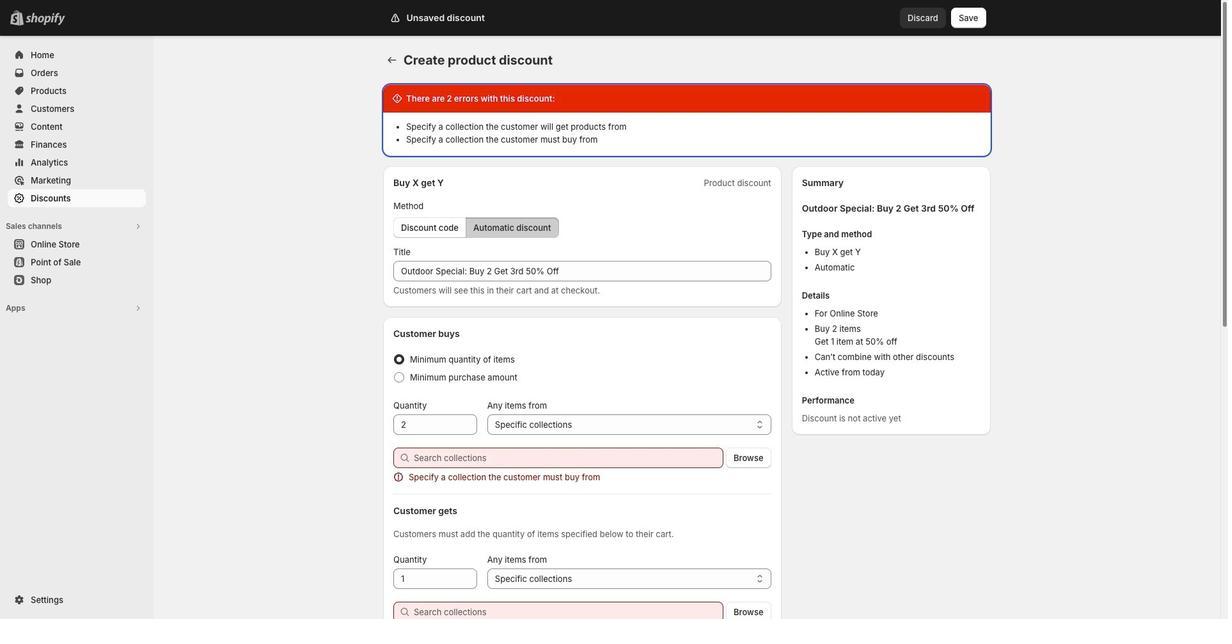 Task type: locate. For each thing, give the bounding box(es) containing it.
Search collections text field
[[414, 448, 724, 468], [414, 602, 724, 619]]

0 vertical spatial search collections text field
[[414, 448, 724, 468]]

1 vertical spatial search collections text field
[[414, 602, 724, 619]]

None text field
[[393, 261, 771, 282], [393, 415, 477, 435], [393, 569, 477, 589], [393, 261, 771, 282], [393, 415, 477, 435], [393, 569, 477, 589]]



Task type: vqa. For each thing, say whether or not it's contained in the screenshot.
the topmost search collections text box
yes



Task type: describe. For each thing, give the bounding box(es) containing it.
1 search collections text field from the top
[[414, 448, 724, 468]]

2 search collections text field from the top
[[414, 602, 724, 619]]

shopify image
[[26, 13, 65, 26]]



